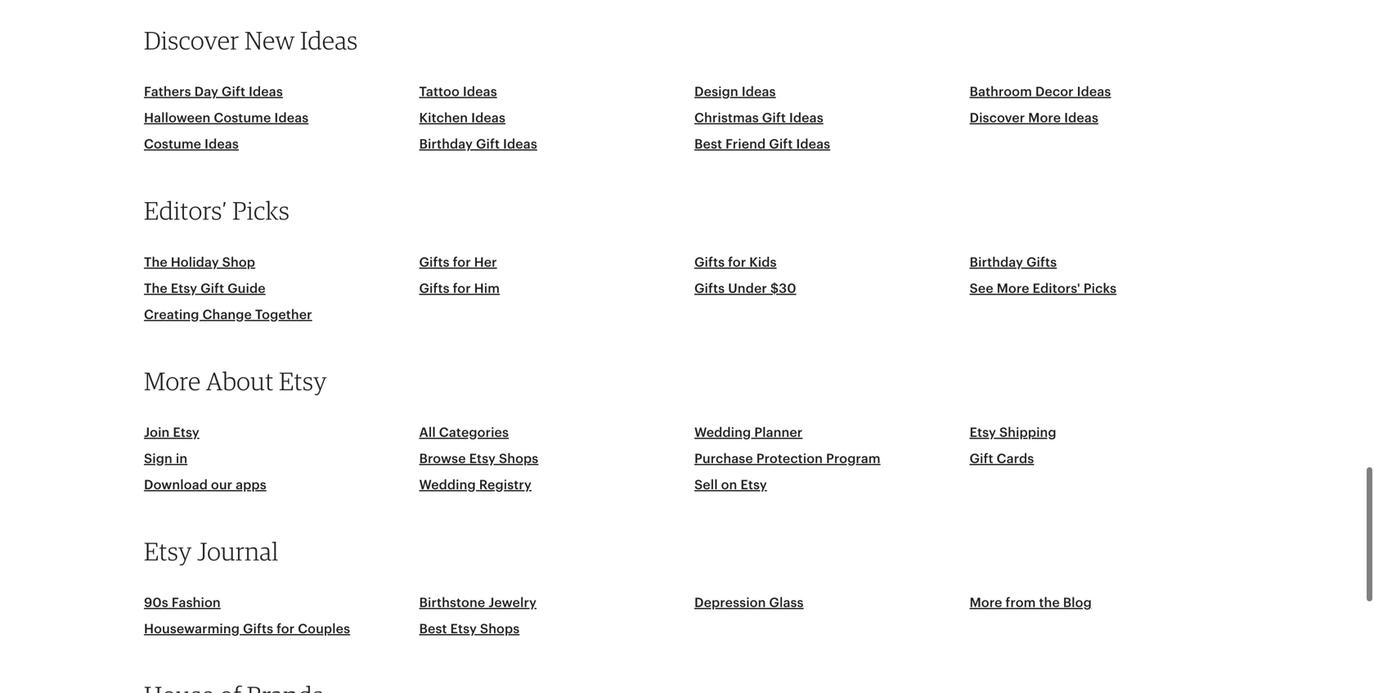 Task type: locate. For each thing, give the bounding box(es) containing it.
christmas
[[695, 111, 759, 125]]

discover new ideas
[[144, 25, 358, 55]]

gift right day
[[222, 84, 246, 99]]

browse etsy shops link
[[419, 451, 539, 466]]

more
[[1029, 111, 1062, 125], [997, 281, 1030, 296], [144, 366, 201, 396], [970, 595, 1003, 610]]

gifts for gifts for kids
[[695, 255, 725, 270]]

etsy up wedding registry link
[[469, 451, 496, 466]]

him
[[474, 281, 500, 296]]

costume
[[214, 111, 271, 125], [144, 137, 201, 152]]

all
[[419, 425, 436, 440]]

download our apps
[[144, 477, 267, 492]]

best for best friend gift ideas
[[695, 137, 723, 152]]

for left him
[[453, 281, 471, 296]]

birthday up the see
[[970, 255, 1024, 270]]

best for best etsy shops
[[419, 622, 447, 636]]

wedding down the browse
[[419, 477, 476, 492]]

for for her
[[453, 255, 471, 270]]

0 vertical spatial costume
[[214, 111, 271, 125]]

halloween
[[144, 111, 211, 125]]

1 the from the top
[[144, 255, 168, 270]]

program
[[827, 451, 881, 466]]

1 vertical spatial picks
[[1084, 281, 1117, 296]]

gift
[[222, 84, 246, 99], [763, 111, 786, 125], [476, 137, 500, 152], [770, 137, 793, 152], [201, 281, 224, 296], [970, 451, 994, 466]]

birthday for birthday gift ideas
[[419, 137, 473, 152]]

more left the from
[[970, 595, 1003, 610]]

the up creating
[[144, 281, 168, 296]]

0 vertical spatial picks
[[232, 195, 290, 226]]

shops up registry
[[499, 451, 539, 466]]

gifts for gifts for him
[[419, 281, 450, 296]]

discover down bathroom
[[970, 111, 1026, 125]]

1 vertical spatial best
[[419, 622, 447, 636]]

under
[[729, 281, 768, 296]]

discover up day
[[144, 25, 239, 55]]

discover
[[144, 25, 239, 55], [970, 111, 1026, 125]]

design
[[695, 84, 739, 99]]

gifts up the gifts under $30 link
[[695, 255, 725, 270]]

1 vertical spatial discover
[[970, 111, 1026, 125]]

creating
[[144, 307, 199, 322]]

purchase protection program
[[695, 451, 881, 466]]

for for him
[[453, 281, 471, 296]]

the for the etsy gift guide
[[144, 281, 168, 296]]

etsy right about
[[279, 366, 327, 396]]

costume ideas link
[[144, 137, 239, 152]]

2 the from the top
[[144, 281, 168, 296]]

0 horizontal spatial best
[[419, 622, 447, 636]]

etsy down holiday
[[171, 281, 197, 296]]

1 vertical spatial birthday
[[970, 255, 1024, 270]]

the left holiday
[[144, 255, 168, 270]]

1 horizontal spatial birthday
[[970, 255, 1024, 270]]

for left her
[[453, 255, 471, 270]]

etsy right on
[[741, 477, 768, 492]]

gifts
[[419, 255, 450, 270], [695, 255, 725, 270], [1027, 255, 1058, 270], [419, 281, 450, 296], [695, 281, 725, 296], [243, 622, 274, 636]]

more from the blog
[[970, 595, 1093, 610]]

birthday gifts link
[[970, 255, 1058, 270]]

couples
[[298, 622, 350, 636]]

shops for etsy journal
[[480, 622, 520, 636]]

glass
[[770, 595, 804, 610]]

shops down the jewelry
[[480, 622, 520, 636]]

gifts left couples
[[243, 622, 274, 636]]

kids
[[750, 255, 777, 270]]

birthday down kitchen
[[419, 137, 473, 152]]

1 horizontal spatial best
[[695, 137, 723, 152]]

christmas gift ideas link
[[695, 111, 824, 125]]

picks up 'shop'
[[232, 195, 290, 226]]

picks right the editors'
[[1084, 281, 1117, 296]]

discover more ideas link
[[970, 111, 1099, 125]]

gifts under $30
[[695, 281, 797, 296]]

0 horizontal spatial costume
[[144, 137, 201, 152]]

1 vertical spatial the
[[144, 281, 168, 296]]

depression
[[695, 595, 766, 610]]

costume down halloween
[[144, 137, 201, 152]]

0 vertical spatial birthday
[[419, 137, 473, 152]]

decor
[[1036, 84, 1074, 99]]

1 horizontal spatial costume
[[214, 111, 271, 125]]

0 vertical spatial discover
[[144, 25, 239, 55]]

90s fashion
[[144, 595, 221, 610]]

our
[[211, 477, 233, 492]]

0 vertical spatial shops
[[499, 451, 539, 466]]

birthday
[[419, 137, 473, 152], [970, 255, 1024, 270]]

wedding for wedding registry
[[419, 477, 476, 492]]

browse
[[419, 451, 466, 466]]

the
[[144, 255, 168, 270], [144, 281, 168, 296]]

picks
[[232, 195, 290, 226], [1084, 281, 1117, 296]]

shops
[[499, 451, 539, 466], [480, 622, 520, 636]]

costume down fathers day gift ideas
[[214, 111, 271, 125]]

for left kids
[[729, 255, 747, 270]]

join etsy
[[144, 425, 200, 440]]

on
[[722, 477, 738, 492]]

wedding planner link
[[695, 425, 803, 440]]

etsy
[[171, 281, 197, 296], [279, 366, 327, 396], [173, 425, 200, 440], [970, 425, 997, 440], [469, 451, 496, 466], [741, 477, 768, 492], [144, 536, 192, 566], [451, 622, 477, 636]]

shipping
[[1000, 425, 1057, 440]]

1 horizontal spatial discover
[[970, 111, 1026, 125]]

creating change together
[[144, 307, 312, 322]]

0 vertical spatial the
[[144, 255, 168, 270]]

gifts down gifts for her
[[419, 281, 450, 296]]

0 horizontal spatial wedding
[[419, 477, 476, 492]]

0 horizontal spatial picks
[[232, 195, 290, 226]]

1 vertical spatial shops
[[480, 622, 520, 636]]

gift up best friend gift ideas link
[[763, 111, 786, 125]]

gifts up gifts for him 'link'
[[419, 255, 450, 270]]

join
[[144, 425, 170, 440]]

purchase
[[695, 451, 754, 466]]

ideas down new at the top
[[275, 111, 309, 125]]

best down christmas
[[695, 137, 723, 152]]

etsy shipping
[[970, 425, 1057, 440]]

blog
[[1064, 595, 1093, 610]]

birthstone jewelry
[[419, 595, 537, 610]]

1 horizontal spatial wedding
[[695, 425, 752, 440]]

tattoo ideas link
[[419, 84, 497, 99]]

journal
[[197, 536, 279, 566]]

her
[[474, 255, 497, 270]]

guide
[[228, 281, 266, 296]]

for for kids
[[729, 255, 747, 270]]

etsy down "birthstone"
[[451, 622, 477, 636]]

gifts down gifts for kids
[[695, 281, 725, 296]]

0 horizontal spatial discover
[[144, 25, 239, 55]]

costume ideas
[[144, 137, 239, 152]]

0 horizontal spatial birthday
[[419, 137, 473, 152]]

1 vertical spatial wedding
[[419, 477, 476, 492]]

ideas down decor
[[1065, 111, 1099, 125]]

best down "birthstone"
[[419, 622, 447, 636]]

kitchen
[[419, 111, 468, 125]]

wedding up purchase at the bottom right of page
[[695, 425, 752, 440]]

0 vertical spatial wedding
[[695, 425, 752, 440]]

0 vertical spatial best
[[695, 137, 723, 152]]

jewelry
[[489, 595, 537, 610]]

wedding planner
[[695, 425, 803, 440]]

ideas up kitchen ideas at the left
[[463, 84, 497, 99]]

tattoo
[[419, 84, 460, 99]]

discover for discover more ideas
[[970, 111, 1026, 125]]

birthday gift ideas
[[419, 137, 538, 152]]



Task type: vqa. For each thing, say whether or not it's contained in the screenshot.


Task type: describe. For each thing, give the bounding box(es) containing it.
download
[[144, 477, 208, 492]]

ideas down kitchen ideas at the left
[[503, 137, 538, 152]]

categories
[[439, 425, 509, 440]]

depression glass
[[695, 595, 804, 610]]

best friend gift ideas
[[695, 137, 831, 152]]

shops for more about etsy
[[499, 451, 539, 466]]

purchase protection program link
[[695, 451, 881, 466]]

sell on etsy link
[[695, 477, 768, 492]]

the holiday shop link
[[144, 255, 255, 270]]

ideas up birthday gift ideas
[[472, 111, 506, 125]]

editors'
[[1033, 281, 1081, 296]]

the holiday shop
[[144, 255, 255, 270]]

best etsy shops
[[419, 622, 520, 636]]

christmas gift ideas
[[695, 111, 824, 125]]

ideas right decor
[[1078, 84, 1112, 99]]

etsy up in
[[173, 425, 200, 440]]

the etsy gift guide
[[144, 281, 266, 296]]

sell on etsy
[[695, 477, 768, 492]]

halloween costume ideas
[[144, 111, 309, 125]]

more up join etsy link
[[144, 366, 201, 396]]

birthday for birthday gifts
[[970, 255, 1024, 270]]

etsy journal
[[144, 536, 279, 566]]

ideas down 'christmas gift ideas'
[[797, 137, 831, 152]]

90s
[[144, 595, 168, 610]]

gift down the holiday shop link on the left top
[[201, 281, 224, 296]]

design ideas link
[[695, 84, 776, 99]]

gift left cards
[[970, 451, 994, 466]]

creating change together link
[[144, 307, 312, 322]]

fathers day gift ideas link
[[144, 84, 283, 99]]

birthday gifts
[[970, 255, 1058, 270]]

wedding for wedding planner
[[695, 425, 752, 440]]

the for the holiday shop
[[144, 255, 168, 270]]

gift down 'christmas gift ideas'
[[770, 137, 793, 152]]

editors' picks
[[144, 195, 290, 226]]

ideas up best friend gift ideas link
[[790, 111, 824, 125]]

ideas right new at the top
[[300, 25, 358, 55]]

friend
[[726, 137, 766, 152]]

fashion
[[172, 595, 221, 610]]

90s fashion link
[[144, 595, 221, 610]]

gift down kitchen ideas at the left
[[476, 137, 500, 152]]

more down bathroom decor ideas link
[[1029, 111, 1062, 125]]

join etsy link
[[144, 425, 200, 440]]

discover more ideas
[[970, 111, 1099, 125]]

etsy shipping link
[[970, 425, 1057, 440]]

gifts for her link
[[419, 255, 497, 270]]

fathers day gift ideas
[[144, 84, 283, 99]]

from
[[1006, 595, 1037, 610]]

new
[[245, 25, 295, 55]]

registry
[[479, 477, 532, 492]]

wedding registry
[[419, 477, 532, 492]]

etsy up 90s on the left of the page
[[144, 536, 192, 566]]

gifts for him
[[419, 281, 500, 296]]

etsy up gift cards
[[970, 425, 997, 440]]

bathroom decor ideas
[[970, 84, 1112, 99]]

1 vertical spatial costume
[[144, 137, 201, 152]]

design ideas
[[695, 84, 776, 99]]

gifts for kids
[[695, 255, 777, 270]]

all categories link
[[419, 425, 509, 440]]

sell
[[695, 477, 718, 492]]

gifts for kids link
[[695, 255, 777, 270]]

apps
[[236, 477, 267, 492]]

planner
[[755, 425, 803, 440]]

for left couples
[[277, 622, 295, 636]]

together
[[255, 307, 312, 322]]

change
[[203, 307, 252, 322]]

birthstone
[[419, 595, 486, 610]]

more from the blog link
[[970, 595, 1093, 610]]

halloween costume ideas link
[[144, 111, 309, 125]]

protection
[[757, 451, 823, 466]]

the
[[1040, 595, 1061, 610]]

in
[[176, 451, 188, 466]]

ideas down halloween costume ideas
[[205, 137, 239, 152]]

about
[[206, 366, 274, 396]]

$30
[[771, 281, 797, 296]]

sign in link
[[144, 451, 188, 466]]

bathroom
[[970, 84, 1033, 99]]

gifts for gifts for her
[[419, 255, 450, 270]]

housewarming
[[144, 622, 240, 636]]

depression glass link
[[695, 595, 804, 610]]

gifts for him link
[[419, 281, 500, 296]]

discover for discover new ideas
[[144, 25, 239, 55]]

housewarming gifts for couples link
[[144, 622, 350, 636]]

see
[[970, 281, 994, 296]]

all categories
[[419, 425, 509, 440]]

day
[[194, 84, 219, 99]]

bathroom decor ideas link
[[970, 84, 1112, 99]]

best etsy shops link
[[419, 622, 520, 636]]

shop
[[222, 255, 255, 270]]

more about etsy
[[144, 366, 327, 396]]

gifts for gifts under $30
[[695, 281, 725, 296]]

holiday
[[171, 255, 219, 270]]

ideas up halloween costume ideas link
[[249, 84, 283, 99]]

download our apps link
[[144, 477, 267, 492]]

gift cards
[[970, 451, 1035, 466]]

more down birthday gifts link
[[997, 281, 1030, 296]]

1 horizontal spatial picks
[[1084, 281, 1117, 296]]

see more editors' picks link
[[970, 281, 1117, 296]]

sign in
[[144, 451, 188, 466]]

ideas up 'christmas gift ideas'
[[742, 84, 776, 99]]

gifts up see more editors' picks link
[[1027, 255, 1058, 270]]

kitchen ideas
[[419, 111, 506, 125]]



